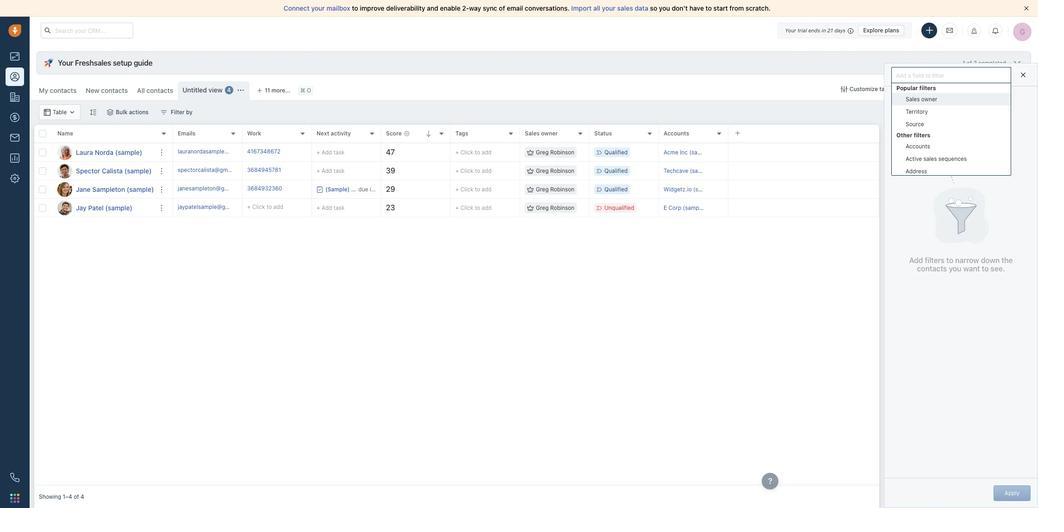 Task type: locate. For each thing, give the bounding box(es) containing it.
(sample) for jane sampleton (sample)
[[127, 185, 154, 193]]

import contacts group
[[904, 82, 980, 97]]

row group containing laura norda (sample)
[[34, 144, 173, 218]]

add
[[482, 149, 492, 156], [482, 168, 492, 175], [482, 186, 492, 193], [274, 204, 284, 211], [482, 205, 492, 212]]

cell
[[729, 144, 880, 162], [729, 162, 880, 180], [729, 181, 880, 199], [729, 199, 880, 217]]

contacts up sales owner option
[[936, 86, 959, 93]]

(sample)
[[115, 148, 142, 156], [690, 149, 713, 156], [125, 167, 152, 175], [690, 168, 713, 175], [127, 185, 154, 193], [694, 186, 717, 193], [105, 204, 132, 212], [683, 205, 706, 212]]

press space to select this row. row containing 47
[[173, 144, 880, 162]]

active
[[906, 155, 923, 162]]

cell for 23
[[729, 199, 880, 217]]

1 vertical spatial sales
[[525, 130, 540, 137]]

sales
[[906, 96, 920, 103], [525, 130, 540, 137]]

(sample) down 'widgetz.io (sample)'
[[683, 205, 706, 212]]

1 horizontal spatial your
[[602, 4, 616, 12]]

filters down the source
[[914, 132, 931, 139]]

0 horizontal spatial accounts
[[664, 130, 690, 137]]

2 row group from the left
[[173, 144, 880, 218]]

you
[[659, 4, 671, 12], [950, 265, 962, 273]]

freshsales
[[75, 59, 111, 67]]

your trial ends in 21 days
[[786, 27, 846, 33]]

view
[[209, 86, 223, 94]]

customize table
[[850, 86, 894, 93]]

3684932360 link
[[247, 185, 282, 195]]

jay patel (sample) link
[[76, 204, 132, 213]]

3 task from the top
[[334, 204, 345, 211]]

1
[[963, 60, 966, 66]]

(sample) for e corp (sample)
[[683, 205, 706, 212]]

sampleton
[[92, 185, 125, 193]]

task
[[334, 149, 345, 156], [334, 167, 345, 174], [334, 204, 345, 211]]

(sample) inside jay patel (sample) link
[[105, 204, 132, 212]]

2 horizontal spatial of
[[968, 60, 973, 66]]

1 vertical spatial accounts
[[906, 143, 931, 150]]

sales left data
[[618, 4, 634, 12]]

container_wx8msf4aqz5i3rn1 image inside customize table button
[[841, 86, 848, 93]]

2 + click to add from the top
[[456, 168, 492, 175]]

3 robinson from the top
[[551, 186, 575, 193]]

1 + add task from the top
[[317, 149, 345, 156]]

4 + click to add from the top
[[456, 205, 492, 212]]

1 horizontal spatial sales
[[924, 155, 938, 162]]

widgetz.io (sample) link
[[664, 186, 717, 193]]

inc
[[680, 149, 688, 156]]

(sample) right calista
[[125, 167, 152, 175]]

greg robinson for 47
[[536, 149, 575, 156]]

laura norda (sample) link
[[76, 148, 142, 157]]

your left freshsales
[[58, 59, 73, 67]]

(sample) inside "laura norda (sample)" link
[[115, 148, 142, 156]]

1 vertical spatial your
[[58, 59, 73, 67]]

0 horizontal spatial your
[[58, 59, 73, 67]]

2 greg robinson from the top
[[536, 168, 575, 175]]

3 + add task from the top
[[317, 204, 345, 211]]

contacts right my
[[50, 87, 77, 94]]

grid
[[34, 124, 880, 487]]

1 qualified from the top
[[605, 149, 628, 156]]

table button
[[39, 105, 81, 120]]

contacts for new contacts
[[101, 87, 128, 94]]

contact
[[1009, 86, 1030, 93]]

contacts left narrow
[[918, 265, 948, 273]]

greg robinson for 29
[[536, 186, 575, 193]]

1 group from the top
[[892, 93, 1011, 130]]

of right the 1
[[968, 60, 973, 66]]

(sample) up the spector calista (sample)
[[115, 148, 142, 156]]

(sample) inside jane sampleton (sample) link
[[127, 185, 154, 193]]

lauranordasample@gmail.com
[[178, 148, 257, 155]]

techcave (sample)
[[664, 168, 713, 175]]

robinson for 47
[[551, 149, 575, 156]]

accounts up acme
[[664, 130, 690, 137]]

1 greg robinson from the top
[[536, 149, 575, 156]]

0 vertical spatial sales
[[906, 96, 920, 103]]

jay
[[76, 204, 87, 212]]

+ add task for 23
[[317, 204, 345, 211]]

47
[[386, 148, 395, 157]]

0 horizontal spatial you
[[659, 4, 671, 12]]

your left mailbox
[[311, 4, 325, 12]]

jaypatelsample@gmail.com link
[[178, 203, 249, 213]]

0 vertical spatial qualified
[[605, 149, 628, 156]]

2 vertical spatial filters
[[926, 257, 945, 265]]

active sales sequences option
[[892, 153, 1011, 165]]

0 vertical spatial of
[[499, 4, 505, 12]]

1 + click to add from the top
[[456, 149, 492, 156]]

1 vertical spatial group
[[892, 140, 1011, 509]]

3 + click to add from the top
[[456, 186, 492, 193]]

greg
[[536, 149, 549, 156], [536, 168, 549, 175], [536, 186, 549, 193], [536, 205, 549, 212]]

2 vertical spatial + add task
[[317, 204, 345, 211]]

1 horizontal spatial you
[[950, 265, 962, 273]]

your for your freshsales setup guide
[[58, 59, 73, 67]]

container_wx8msf4aqz5i3rn1 image for customize table button
[[841, 86, 848, 93]]

2 option from the top
[[892, 130, 1011, 509]]

3684945781 link
[[247, 166, 281, 176]]

group for other filters
[[892, 140, 1011, 509]]

greg robinson for 39
[[536, 168, 575, 175]]

2 vertical spatial of
[[74, 494, 79, 501]]

task for 23
[[334, 204, 345, 211]]

1 horizontal spatial sales
[[906, 96, 920, 103]]

1 vertical spatial sales
[[924, 155, 938, 162]]

1 horizontal spatial accounts
[[906, 143, 931, 150]]

click for 29
[[461, 186, 474, 193]]

your
[[786, 27, 797, 33], [58, 59, 73, 67]]

group containing sales owner
[[892, 93, 1011, 130]]

group
[[892, 93, 1011, 130], [892, 140, 1011, 509]]

+ click to add
[[456, 149, 492, 156], [456, 168, 492, 175], [456, 186, 492, 193], [456, 205, 492, 212]]

sales owner option
[[892, 93, 1011, 105]]

container_wx8msf4aqz5i3rn1 image inside filter by button
[[161, 109, 167, 116]]

0 horizontal spatial your
[[311, 4, 325, 12]]

2 task from the top
[[334, 167, 345, 174]]

2 robinson from the top
[[551, 168, 575, 175]]

days
[[835, 27, 846, 33]]

press space to select this row. row
[[34, 144, 173, 162], [173, 144, 880, 162], [34, 162, 173, 181], [173, 162, 880, 181], [34, 181, 173, 199], [173, 181, 880, 199], [34, 199, 173, 218], [173, 199, 880, 218]]

owner inside option
[[922, 96, 938, 103]]

1 horizontal spatial sales owner
[[906, 96, 938, 103]]

your freshsales setup guide
[[58, 59, 153, 67]]

1 greg from the top
[[536, 149, 549, 156]]

⌘ o
[[300, 87, 311, 94]]

0 vertical spatial import
[[572, 4, 592, 12]]

2 + add task from the top
[[317, 167, 345, 174]]

import inside button
[[917, 86, 935, 93]]

23
[[386, 204, 395, 212]]

1 vertical spatial task
[[334, 167, 345, 174]]

contacts right all
[[147, 87, 173, 94]]

acme inc (sample) link
[[664, 149, 713, 156]]

accounts option
[[892, 140, 1011, 153]]

add contact button
[[984, 82, 1034, 97]]

4167348672
[[247, 148, 281, 155]]

contacts inside add filters to narrow down the contacts you want to see.
[[918, 265, 948, 273]]

e
[[664, 205, 667, 212]]

have
[[690, 4, 704, 12]]

qualified for 47
[[605, 149, 628, 156]]

11
[[265, 87, 270, 94]]

0 vertical spatial + add task
[[317, 149, 345, 156]]

4 right 1–4
[[81, 494, 84, 501]]

accounts inside grid
[[664, 130, 690, 137]]

data
[[635, 4, 649, 12]]

robinson for 29
[[551, 186, 575, 193]]

of right sync
[[499, 4, 505, 12]]

cell for 47
[[729, 144, 880, 162]]

list box
[[892, 83, 1012, 509]]

3684932360
[[247, 185, 282, 192]]

jane sampleton (sample) link
[[76, 185, 154, 194]]

freshworks switcher image
[[10, 495, 19, 504]]

qualified for 29
[[605, 186, 628, 193]]

mailbox
[[327, 4, 351, 12]]

contacts
[[936, 86, 959, 93], [50, 87, 77, 94], [101, 87, 128, 94], [147, 87, 173, 94], [918, 265, 948, 273]]

table
[[53, 109, 67, 116]]

option containing other filters
[[892, 130, 1011, 509]]

connect your mailbox link
[[284, 4, 352, 12]]

(sample) inside spector calista (sample) link
[[125, 167, 152, 175]]

3 greg robinson from the top
[[536, 186, 575, 193]]

spectorcalista@gmail.com link
[[178, 166, 247, 176]]

j image
[[57, 201, 72, 216]]

1 vertical spatial qualified
[[605, 168, 628, 175]]

a
[[909, 71, 912, 78]]

1 robinson from the top
[[551, 149, 575, 156]]

(sample) down jane sampleton (sample) link
[[105, 204, 132, 212]]

(sample) for laura norda (sample)
[[115, 148, 142, 156]]

filters
[[920, 85, 937, 91], [914, 132, 931, 139], [926, 257, 945, 265]]

add
[[897, 71, 908, 78], [997, 86, 1008, 93], [322, 149, 332, 156], [322, 167, 332, 174], [322, 204, 332, 211], [910, 257, 924, 265]]

robinson
[[551, 149, 575, 156], [551, 168, 575, 175], [551, 186, 575, 193], [551, 205, 575, 212]]

press space to select this row. row containing 39
[[173, 162, 880, 181]]

1 vertical spatial sales owner
[[525, 130, 558, 137]]

import left the all
[[572, 4, 592, 12]]

way
[[469, 4, 481, 12]]

you right so
[[659, 4, 671, 12]]

container_wx8msf4aqz5i3rn1 image for filter by button
[[161, 109, 167, 116]]

jaypatelsample@gmail.com + click to add
[[178, 204, 284, 211]]

39
[[386, 167, 396, 175]]

press space to select this row. row containing laura norda (sample)
[[34, 144, 173, 162]]

next activity
[[317, 130, 351, 137]]

0 vertical spatial your
[[786, 27, 797, 33]]

1 vertical spatial + add task
[[317, 167, 345, 174]]

option
[[892, 83, 1011, 130], [892, 130, 1011, 509]]

(sample) right sampleton
[[127, 185, 154, 193]]

of right 1–4
[[74, 494, 79, 501]]

3684945781
[[247, 167, 281, 174]]

container_wx8msf4aqz5i3rn1 image
[[841, 86, 848, 93], [107, 109, 114, 116], [161, 109, 167, 116], [317, 186, 323, 193], [528, 186, 534, 193]]

0 vertical spatial sales owner
[[906, 96, 938, 103]]

(sample) down techcave (sample)
[[694, 186, 717, 193]]

bulk actions
[[116, 109, 149, 116]]

0 horizontal spatial sales
[[618, 4, 634, 12]]

0 vertical spatial filters
[[920, 85, 937, 91]]

+ click to add for 47
[[456, 149, 492, 156]]

filters left narrow
[[926, 257, 945, 265]]

sales owner inside option
[[906, 96, 938, 103]]

1 cell from the top
[[729, 144, 880, 162]]

contacts right the new
[[101, 87, 128, 94]]

popular
[[897, 85, 919, 91]]

4 robinson from the top
[[551, 205, 575, 212]]

add inside add filters to narrow down the contacts you want to see.
[[910, 257, 924, 265]]

1 vertical spatial 4
[[81, 494, 84, 501]]

+ click to add for 23
[[456, 205, 492, 212]]

my contacts button
[[34, 82, 81, 100], [39, 87, 77, 94]]

l image
[[57, 145, 72, 160]]

all contacts
[[137, 87, 173, 94]]

enable
[[440, 4, 461, 12]]

0 vertical spatial group
[[892, 93, 1011, 130]]

actions
[[129, 109, 149, 116]]

narrow
[[956, 257, 980, 265]]

1 horizontal spatial your
[[786, 27, 797, 33]]

4 greg robinson from the top
[[536, 205, 575, 212]]

3 greg from the top
[[536, 186, 549, 193]]

filters down add a field to filter
[[920, 85, 937, 91]]

1 task from the top
[[334, 149, 345, 156]]

container_wx8msf4aqz5i3rn1 image inside bulk actions button
[[107, 109, 114, 116]]

status
[[595, 130, 612, 137]]

4 cell from the top
[[729, 199, 880, 217]]

task for 39
[[334, 167, 345, 174]]

1 your from the left
[[311, 4, 325, 12]]

add for 47
[[482, 149, 492, 156]]

import down add a field to filter
[[917, 86, 935, 93]]

0 vertical spatial you
[[659, 4, 671, 12]]

qualified
[[605, 149, 628, 156], [605, 168, 628, 175], [605, 186, 628, 193]]

0 horizontal spatial of
[[74, 494, 79, 501]]

1 option from the top
[[892, 83, 1011, 130]]

0 vertical spatial owner
[[922, 96, 938, 103]]

3 qualified from the top
[[605, 186, 628, 193]]

add for 39
[[482, 168, 492, 175]]

container_wx8msf4aqz5i3rn1 image
[[238, 87, 244, 94], [44, 109, 50, 116], [69, 109, 76, 116], [528, 149, 534, 156], [528, 168, 534, 174], [528, 205, 534, 211]]

(sample) up 'widgetz.io (sample)'
[[690, 168, 713, 175]]

filters for other
[[914, 132, 931, 139]]

close image
[[1025, 6, 1030, 11]]

widgetz.io
[[664, 186, 692, 193]]

row group
[[34, 144, 173, 218], [173, 144, 880, 218]]

spectorcalista@gmail.com
[[178, 167, 247, 174]]

2 greg from the top
[[536, 168, 549, 175]]

4167348672 link
[[247, 148, 281, 158]]

3 cell from the top
[[729, 181, 880, 199]]

+ click to add for 29
[[456, 186, 492, 193]]

owner inside grid
[[541, 130, 558, 137]]

1 vertical spatial you
[[950, 265, 962, 273]]

2 vertical spatial qualified
[[605, 186, 628, 193]]

filter by button
[[155, 105, 199, 120]]

1 vertical spatial owner
[[541, 130, 558, 137]]

territory
[[906, 108, 929, 115]]

1 horizontal spatial import
[[917, 86, 935, 93]]

address option
[[892, 165, 1011, 178]]

0 horizontal spatial owner
[[541, 130, 558, 137]]

2 qualified from the top
[[605, 168, 628, 175]]

1 vertical spatial import
[[917, 86, 935, 93]]

2 vertical spatial task
[[334, 204, 345, 211]]

contacts inside button
[[936, 86, 959, 93]]

click for 39
[[461, 168, 474, 175]]

1 vertical spatial filters
[[914, 132, 931, 139]]

you left want
[[950, 265, 962, 273]]

sales right active
[[924, 155, 938, 162]]

to
[[352, 4, 358, 12], [706, 4, 712, 12], [927, 71, 932, 78], [475, 149, 481, 156], [475, 168, 481, 175], [475, 186, 481, 193], [267, 204, 272, 211], [475, 205, 481, 212], [947, 257, 954, 265], [983, 265, 989, 273]]

0 vertical spatial accounts
[[664, 130, 690, 137]]

style_myh0__igzzd8unmi image
[[90, 109, 96, 116]]

0 vertical spatial 4
[[227, 87, 231, 94]]

accounts down other filters
[[906, 143, 931, 150]]

(sample) right inc
[[690, 149, 713, 156]]

greg for 47
[[536, 149, 549, 156]]

4 greg from the top
[[536, 205, 549, 212]]

your left trial at the right of the page
[[786, 27, 797, 33]]

1 horizontal spatial 4
[[227, 87, 231, 94]]

my contacts
[[39, 87, 77, 94]]

your right the all
[[602, 4, 616, 12]]

1 horizontal spatial owner
[[922, 96, 938, 103]]

filters inside add filters to narrow down the contacts you want to see.
[[926, 257, 945, 265]]

score
[[386, 130, 402, 137]]

0 horizontal spatial sales
[[525, 130, 540, 137]]

1 row group from the left
[[34, 144, 173, 218]]

janesampleton@gmail.com link
[[178, 185, 248, 195]]

2 group from the top
[[892, 140, 1011, 509]]

unqualified
[[605, 205, 635, 212]]

0 vertical spatial task
[[334, 149, 345, 156]]

e corp (sample)
[[664, 205, 706, 212]]

group containing accounts
[[892, 140, 1011, 509]]

2 cell from the top
[[729, 162, 880, 180]]

1 vertical spatial of
[[968, 60, 973, 66]]

4 right view
[[227, 87, 231, 94]]



Task type: describe. For each thing, give the bounding box(es) containing it.
so
[[651, 4, 658, 12]]

activity
[[331, 130, 351, 137]]

name
[[57, 130, 73, 137]]

accounts inside option
[[906, 143, 931, 150]]

guide
[[134, 59, 153, 67]]

all
[[137, 87, 145, 94]]

cell for 29
[[729, 181, 880, 199]]

phone image
[[10, 474, 19, 483]]

sales inside option
[[906, 96, 920, 103]]

spector calista (sample)
[[76, 167, 152, 175]]

s image
[[57, 164, 72, 179]]

greg for 23
[[536, 205, 549, 212]]

grid containing 47
[[34, 124, 880, 487]]

territory option
[[892, 105, 1011, 118]]

email
[[507, 4, 523, 12]]

click for 23
[[461, 205, 474, 212]]

all
[[594, 4, 601, 12]]

start
[[714, 4, 728, 12]]

showing
[[39, 494, 61, 501]]

improve
[[360, 4, 385, 12]]

add for 29
[[482, 186, 492, 193]]

plans
[[885, 27, 900, 34]]

qualified for 39
[[605, 168, 628, 175]]

press space to select this row. row containing 23
[[173, 199, 880, 218]]

connect your mailbox to improve deliverability and enable 2-way sync of email conversations. import all your sales data so you don't have to start from scratch.
[[284, 4, 771, 12]]

from
[[730, 4, 744, 12]]

email image
[[947, 27, 954, 34]]

2 your from the left
[[602, 4, 616, 12]]

other
[[897, 132, 913, 139]]

patel
[[88, 204, 104, 212]]

explore
[[864, 27, 884, 34]]

laura
[[76, 148, 93, 156]]

robinson for 23
[[551, 205, 575, 212]]

press space to select this row. row containing jane sampleton (sample)
[[34, 181, 173, 199]]

connect
[[284, 4, 310, 12]]

the
[[1002, 257, 1014, 265]]

add contact
[[997, 86, 1030, 93]]

scratch.
[[746, 4, 771, 12]]

(sample) for spector calista (sample)
[[125, 167, 152, 175]]

don't
[[672, 4, 688, 12]]

name row
[[34, 125, 173, 144]]

sales inside option
[[924, 155, 938, 162]]

row group containing 47
[[173, 144, 880, 218]]

want
[[964, 265, 981, 273]]

jane
[[76, 185, 91, 193]]

ends
[[809, 27, 821, 33]]

untitled view link
[[183, 86, 223, 95]]

customize table button
[[835, 82, 900, 97]]

greg robinson for 23
[[536, 205, 575, 212]]

filters for popular
[[920, 85, 937, 91]]

filter
[[171, 109, 185, 116]]

deliverability
[[386, 4, 426, 12]]

spectorcalista@gmail.com 3684945781
[[178, 167, 281, 174]]

by
[[186, 109, 193, 116]]

table
[[880, 86, 894, 93]]

add inside dropdown button
[[897, 71, 908, 78]]

(sample) for jay patel (sample)
[[105, 204, 132, 212]]

customize
[[850, 86, 879, 93]]

press space to select this row. row containing spector calista (sample)
[[34, 162, 173, 181]]

add a field to filter button
[[892, 67, 1012, 83]]

laura norda (sample)
[[76, 148, 142, 156]]

1–4
[[63, 494, 72, 501]]

name column header
[[53, 125, 173, 144]]

untitled
[[183, 86, 207, 94]]

source option
[[892, 118, 1011, 130]]

more...
[[272, 87, 291, 94]]

sync
[[483, 4, 498, 12]]

import contacts button
[[904, 82, 964, 97]]

widgetz.io (sample)
[[664, 186, 717, 193]]

11 more... button
[[252, 84, 296, 97]]

filter by
[[171, 109, 193, 116]]

phone element
[[6, 469, 24, 488]]

1 horizontal spatial of
[[499, 4, 505, 12]]

robinson for 39
[[551, 168, 575, 175]]

press space to select this row. row containing jay patel (sample)
[[34, 199, 173, 218]]

group for popular filters
[[892, 93, 1011, 130]]

greg for 29
[[536, 186, 549, 193]]

next
[[317, 130, 329, 137]]

contacts for all contacts
[[147, 87, 173, 94]]

+ click to add for 39
[[456, 168, 492, 175]]

press space to select this row. row containing 29
[[173, 181, 880, 199]]

new
[[86, 87, 99, 94]]

21
[[828, 27, 834, 33]]

jane sampleton (sample)
[[76, 185, 154, 193]]

setup
[[113, 59, 132, 67]]

option containing popular filters
[[892, 83, 1011, 130]]

2-
[[463, 4, 469, 12]]

trial
[[798, 27, 807, 33]]

list box containing popular filters
[[892, 83, 1012, 509]]

norda
[[95, 148, 114, 156]]

tags
[[456, 130, 469, 137]]

techcave (sample) link
[[664, 168, 713, 175]]

(sample) for acme inc (sample)
[[690, 149, 713, 156]]

4 inside untitled view 4
[[227, 87, 231, 94]]

+ add task for 39
[[317, 167, 345, 174]]

your for your trial ends in 21 days
[[786, 27, 797, 33]]

filters for add
[[926, 257, 945, 265]]

o
[[307, 87, 311, 94]]

task for 47
[[334, 149, 345, 156]]

emails
[[178, 130, 196, 137]]

cell for 39
[[729, 162, 880, 180]]

you inside add filters to narrow down the contacts you want to see.
[[950, 265, 962, 273]]

import contacts
[[917, 86, 959, 93]]

+ add task for 47
[[317, 149, 345, 156]]

corp
[[669, 205, 682, 212]]

click for 47
[[461, 149, 474, 156]]

0 horizontal spatial import
[[572, 4, 592, 12]]

spector
[[76, 167, 100, 175]]

0 horizontal spatial 4
[[81, 494, 84, 501]]

add inside button
[[997, 86, 1008, 93]]

0 vertical spatial sales
[[618, 4, 634, 12]]

other filters
[[897, 132, 931, 139]]

j image
[[57, 182, 72, 197]]

⌘
[[300, 87, 306, 94]]

field
[[914, 71, 925, 78]]

active sales sequences
[[906, 155, 967, 162]]

0 horizontal spatial sales owner
[[525, 130, 558, 137]]

contacts for my contacts
[[50, 87, 77, 94]]

contacts for import contacts
[[936, 86, 959, 93]]

Add a field to filter search field
[[894, 69, 1010, 82]]

calista
[[102, 167, 123, 175]]

to inside dropdown button
[[927, 71, 932, 78]]

29
[[386, 185, 395, 194]]

e corp (sample) link
[[664, 205, 706, 212]]

greg for 39
[[536, 168, 549, 175]]

explore plans
[[864, 27, 900, 34]]

bulk actions button
[[101, 105, 155, 120]]

bulk
[[116, 109, 128, 116]]

popular filters
[[897, 85, 937, 91]]

techcave
[[664, 168, 689, 175]]

container_wx8msf4aqz5i3rn1 image for bulk actions button
[[107, 109, 114, 116]]

jay patel (sample)
[[76, 204, 132, 212]]

Search your CRM... text field
[[41, 23, 133, 38]]

add for 23
[[482, 205, 492, 212]]



Task type: vqa. For each thing, say whether or not it's contained in the screenshot.
1
yes



